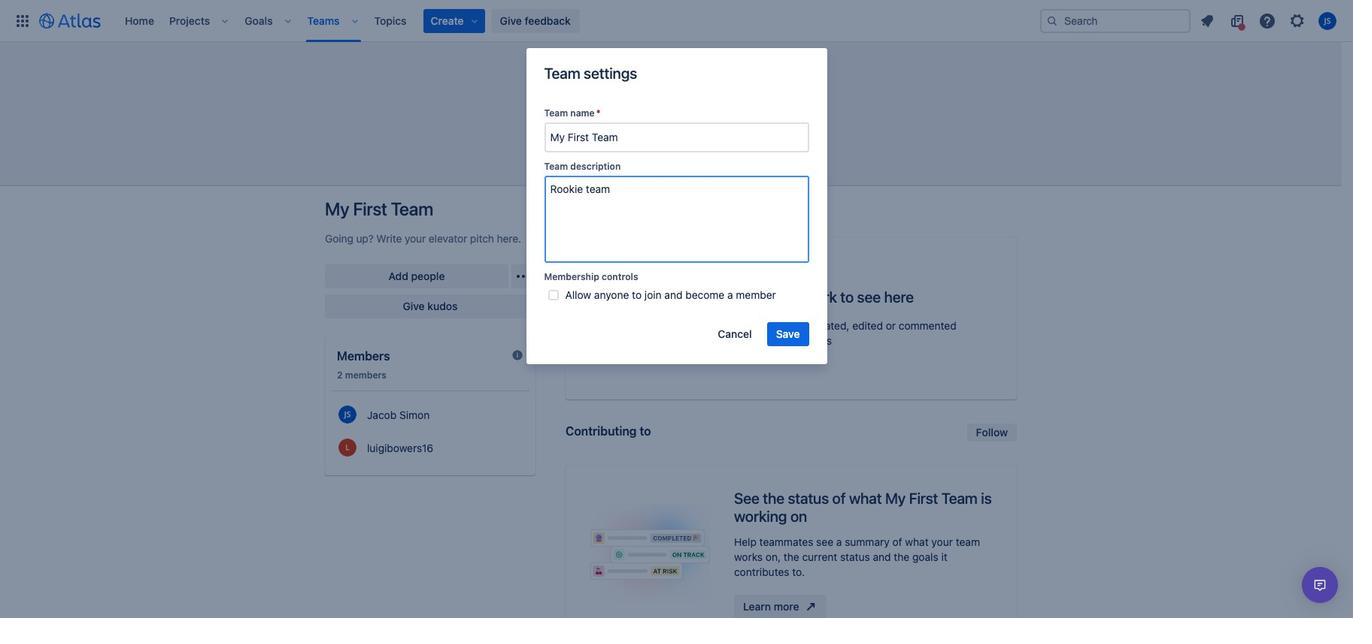 Task type: locate. For each thing, give the bounding box(es) containing it.
of inside see the status of what my first team is working on
[[832, 490, 846, 508]]

of up summary
[[832, 490, 846, 508]]

my
[[325, 199, 349, 220], [885, 490, 906, 508]]

team for team name *
[[544, 108, 568, 119]]

0 horizontal spatial status
[[788, 490, 829, 508]]

see inside help teammates see a summary of what your team works on, the current status and the goals it contributes to.
[[816, 536, 833, 549]]

top element
[[9, 0, 1040, 42]]

help
[[734, 536, 757, 549]]

1 vertical spatial see
[[816, 536, 833, 549]]

1 vertical spatial give
[[403, 300, 425, 313]]

0 horizontal spatial your
[[405, 232, 426, 245]]

0 horizontal spatial and
[[664, 289, 683, 302]]

anyone
[[594, 289, 629, 302]]

team settings
[[544, 65, 637, 82]]

0 vertical spatial first
[[353, 199, 387, 220]]

join
[[644, 289, 662, 302]]

team up it at bottom right
[[941, 490, 978, 508]]

1 horizontal spatial your
[[931, 536, 953, 549]]

1 horizontal spatial is
[[981, 490, 992, 508]]

a
[[727, 289, 733, 302], [836, 536, 842, 549]]

give feedback button
[[491, 9, 580, 33]]

2 members
[[337, 370, 387, 381]]

team left name in the top left of the page
[[544, 108, 568, 119]]

projects link
[[165, 9, 215, 33]]

1 vertical spatial a
[[836, 536, 842, 549]]

1 vertical spatial is
[[981, 490, 992, 508]]

team inside see the status of what my first team is working on
[[941, 490, 978, 508]]

teammates
[[759, 536, 813, 549]]

your right write
[[405, 232, 426, 245]]

home
[[125, 14, 154, 27]]

learn
[[743, 601, 771, 614]]

is left no
[[770, 289, 781, 306]]

the inside see the status of what my first team is working on
[[763, 490, 784, 508]]

save button
[[767, 323, 809, 347]]

up?
[[356, 232, 374, 245]]

0 vertical spatial team
[[782, 320, 807, 332]]

to left join
[[632, 289, 642, 302]]

learn more link
[[734, 596, 826, 619]]

and inside membership controls allow anyone to join and become a member
[[664, 289, 683, 302]]

0 horizontal spatial see
[[816, 536, 833, 549]]

first up "up?" in the left top of the page
[[353, 199, 387, 220]]

0 vertical spatial is
[[770, 289, 781, 306]]

0 horizontal spatial a
[[727, 289, 733, 302]]

0 horizontal spatial give
[[403, 300, 425, 313]]

team up the team name *
[[544, 65, 580, 82]]

here
[[884, 289, 914, 306]]

team
[[544, 65, 580, 82], [544, 108, 568, 119], [544, 161, 568, 172], [391, 199, 433, 220], [941, 490, 978, 508]]

controls
[[602, 271, 638, 283]]

2
[[337, 370, 343, 381]]

first up goals
[[909, 490, 938, 508]]

follow
[[976, 426, 1008, 439]]

1 vertical spatial first
[[909, 490, 938, 508]]

and right join
[[664, 289, 683, 302]]

to right work
[[840, 289, 854, 306]]

0 vertical spatial what
[[849, 490, 882, 508]]

is inside see the status of what my first team is working on
[[981, 490, 992, 508]]

your up it at bottom right
[[931, 536, 953, 549]]

0 horizontal spatial what
[[849, 490, 882, 508]]

membership
[[544, 271, 599, 283]]

to right contributing
[[640, 425, 651, 438]]

members
[[345, 370, 387, 381]]

0 vertical spatial give
[[500, 14, 522, 27]]

my up summary
[[885, 490, 906, 508]]

0 horizontal spatial on
[[728, 335, 740, 347]]

the up working on the bottom right of the page
[[763, 490, 784, 508]]

1 vertical spatial my
[[885, 490, 906, 508]]

status inside help teammates see a summary of what your team works on, the current status and the goals it contributes to.
[[840, 551, 870, 564]]

1 vertical spatial your
[[931, 536, 953, 549]]

and down summary
[[873, 551, 891, 564]]

team left description
[[544, 161, 568, 172]]

1 horizontal spatial see
[[857, 289, 881, 306]]

team inside help teammates see a summary of what your team works on, the current status and the goals it contributes to.
[[956, 536, 980, 549]]

on inside see the status of what my first team is working on
[[790, 508, 807, 526]]

0 vertical spatial of
[[832, 490, 846, 508]]

Search field
[[1040, 9, 1191, 33]]

1 vertical spatial on
[[790, 508, 807, 526]]

to
[[632, 289, 642, 302], [840, 289, 854, 306], [640, 425, 651, 438]]

cancel
[[718, 328, 752, 341]]

1 horizontal spatial on
[[790, 508, 807, 526]]

feedback
[[525, 14, 571, 27]]

status up teammates
[[788, 490, 829, 508]]

on
[[728, 335, 740, 347], [790, 508, 807, 526]]

on up teammates
[[790, 508, 807, 526]]

give inside button
[[403, 300, 425, 313]]

a inside help teammates see a summary of what your team works on, the current status and the goals it contributes to.
[[836, 536, 842, 549]]

or
[[886, 320, 896, 332]]

see up current
[[816, 536, 833, 549]]

team for team settings
[[544, 65, 580, 82]]

add people
[[388, 270, 445, 283]]

give feedback
[[500, 14, 571, 27]]

on left in
[[728, 335, 740, 347]]

banner containing home
[[0, 0, 1353, 42]]

what up summary
[[849, 490, 882, 508]]

going
[[325, 232, 353, 245]]

team inside things the team created, edited or commented on in the last 90 days
[[782, 320, 807, 332]]

allow
[[565, 289, 591, 302]]

my up going
[[325, 199, 349, 220]]

write
[[376, 232, 402, 245]]

works
[[734, 551, 763, 564]]

see
[[857, 289, 881, 306], [816, 536, 833, 549]]

see up edited on the bottom of page
[[857, 289, 881, 306]]

things the team created, edited or commented on in the last 90 days
[[728, 320, 956, 347]]

0 vertical spatial a
[[727, 289, 733, 302]]

e.g. HR Team, Redesign Project, Team Mango field
[[546, 124, 807, 151]]

in
[[743, 335, 752, 347]]

add
[[388, 270, 408, 283]]

give left the feedback
[[500, 14, 522, 27]]

1 vertical spatial and
[[873, 551, 891, 564]]

edited
[[852, 320, 883, 332]]

1 vertical spatial status
[[840, 551, 870, 564]]

0 vertical spatial status
[[788, 490, 829, 508]]

1 horizontal spatial of
[[892, 536, 902, 549]]

0 horizontal spatial team
[[782, 320, 807, 332]]

1 horizontal spatial and
[[873, 551, 891, 564]]

search image
[[1046, 15, 1058, 27]]

is
[[770, 289, 781, 306], [981, 490, 992, 508]]

cancel button
[[709, 323, 761, 347]]

1 horizontal spatial my
[[885, 490, 906, 508]]

team up going up? write your elevator pitch here.
[[391, 199, 433, 220]]

to for see
[[840, 289, 854, 306]]

team
[[782, 320, 807, 332], [956, 536, 980, 549]]

is down follow button on the bottom of the page
[[981, 490, 992, 508]]

1 horizontal spatial first
[[909, 490, 938, 508]]

first
[[353, 199, 387, 220], [909, 490, 938, 508]]

of right summary
[[892, 536, 902, 549]]

0 horizontal spatial is
[[770, 289, 781, 306]]

give left kudos
[[403, 300, 425, 313]]

summary
[[845, 536, 890, 549]]

1 vertical spatial of
[[892, 536, 902, 549]]

what
[[849, 490, 882, 508], [905, 536, 929, 549]]

1 vertical spatial team
[[956, 536, 980, 549]]

Team description text field
[[544, 176, 809, 263]]

1 vertical spatial what
[[905, 536, 929, 549]]

0 vertical spatial your
[[405, 232, 426, 245]]

your
[[405, 232, 426, 245], [931, 536, 953, 549]]

more
[[774, 601, 799, 614]]

what inside help teammates see a summary of what your team works on, the current status and the goals it contributes to.
[[905, 536, 929, 549]]

give inside button
[[500, 14, 522, 27]]

the
[[764, 320, 779, 332], [754, 335, 770, 347], [763, 490, 784, 508], [784, 551, 799, 564], [894, 551, 910, 564]]

give
[[500, 14, 522, 27], [403, 300, 425, 313]]

and
[[664, 289, 683, 302], [873, 551, 891, 564]]

0 horizontal spatial of
[[832, 490, 846, 508]]

0 vertical spatial my
[[325, 199, 349, 220]]

1 horizontal spatial what
[[905, 536, 929, 549]]

1 horizontal spatial a
[[836, 536, 842, 549]]

1 horizontal spatial status
[[840, 551, 870, 564]]

working
[[734, 508, 787, 526]]

1 horizontal spatial give
[[500, 14, 522, 27]]

status down summary
[[840, 551, 870, 564]]

created,
[[809, 320, 849, 332]]

of
[[832, 490, 846, 508], [892, 536, 902, 549]]

team description
[[544, 161, 621, 172]]

kudos
[[427, 300, 458, 313]]

to inside membership controls allow anyone to join and become a member
[[632, 289, 642, 302]]

learn more
[[743, 601, 799, 614]]

what up goals
[[905, 536, 929, 549]]

see
[[734, 490, 759, 508]]

status
[[788, 490, 829, 508], [840, 551, 870, 564]]

a up current
[[836, 536, 842, 549]]

0 vertical spatial on
[[728, 335, 740, 347]]

banner
[[0, 0, 1353, 42]]

days
[[809, 335, 832, 347]]

0 vertical spatial and
[[664, 289, 683, 302]]

0 horizontal spatial first
[[353, 199, 387, 220]]

goals link
[[240, 9, 277, 33]]

0 vertical spatial see
[[857, 289, 881, 306]]

a right the become
[[727, 289, 733, 302]]

1 horizontal spatial team
[[956, 536, 980, 549]]

become
[[685, 289, 724, 302]]



Task type: vqa. For each thing, say whether or not it's contained in the screenshot.
right open icon
no



Task type: describe. For each thing, give the bounding box(es) containing it.
give kudos button
[[325, 295, 536, 319]]

here.
[[497, 232, 521, 245]]

the right in
[[754, 335, 770, 347]]

goals
[[912, 551, 938, 564]]

status inside see the status of what my first team is working on
[[788, 490, 829, 508]]

team settings dialog
[[526, 48, 827, 365]]

no
[[784, 289, 801, 306]]

your inside help teammates see a summary of what your team works on, the current status and the goals it contributes to.
[[931, 536, 953, 549]]

*
[[596, 108, 600, 119]]

members
[[337, 350, 390, 363]]

contributing
[[566, 425, 637, 438]]

save
[[776, 328, 800, 341]]

things
[[728, 320, 761, 332]]

give for give kudos
[[403, 300, 425, 313]]

on,
[[766, 551, 781, 564]]

the down teammates
[[784, 551, 799, 564]]

team name *
[[544, 108, 600, 119]]

people
[[411, 270, 445, 283]]

there
[[728, 289, 767, 306]]

there is no work to see here
[[728, 289, 914, 306]]

my first team
[[325, 199, 433, 220]]

and inside help teammates see a summary of what your team works on, the current status and the goals it contributes to.
[[873, 551, 891, 564]]

team for team description
[[544, 161, 568, 172]]

the left goals
[[894, 551, 910, 564]]

what inside see the status of what my first team is working on
[[849, 490, 882, 508]]

goals
[[245, 14, 273, 27]]

topics link
[[370, 9, 411, 33]]

follow button
[[967, 424, 1017, 442]]

help image
[[1258, 12, 1276, 30]]

contributes
[[734, 566, 789, 579]]

work
[[804, 289, 837, 306]]

it
[[941, 551, 947, 564]]

the up last
[[764, 320, 779, 332]]

see the status of what my first team is working on
[[734, 490, 992, 526]]

membership controls allow anyone to join and become a member
[[544, 271, 776, 302]]

help teammates see a summary of what your team works on, the current status and the goals it contributes to.
[[734, 536, 980, 579]]

topics
[[374, 14, 407, 27]]

teams link
[[303, 9, 344, 33]]

commented
[[899, 320, 956, 332]]

90
[[793, 335, 806, 347]]

teams
[[307, 14, 340, 27]]

pitch
[[470, 232, 494, 245]]

name
[[570, 108, 595, 119]]

settings
[[584, 65, 637, 82]]

home link
[[120, 9, 159, 33]]

contributing to
[[566, 425, 651, 438]]

to for join
[[632, 289, 642, 302]]

on inside things the team created, edited or commented on in the last 90 days
[[728, 335, 740, 347]]

description
[[570, 161, 621, 172]]

add people button
[[325, 265, 508, 289]]

a inside membership controls allow anyone to join and become a member
[[727, 289, 733, 302]]

last
[[773, 335, 790, 347]]

current
[[802, 551, 837, 564]]

give kudos
[[403, 300, 458, 313]]

0 horizontal spatial my
[[325, 199, 349, 220]]

give for give feedback
[[500, 14, 522, 27]]

projects
[[169, 14, 210, 27]]

to.
[[792, 566, 805, 579]]

member
[[736, 289, 776, 302]]

going up? write your elevator pitch here.
[[325, 232, 521, 245]]

elevator
[[429, 232, 467, 245]]

first inside see the status of what my first team is working on
[[909, 490, 938, 508]]

of inside help teammates see a summary of what your team works on, the current status and the goals it contributes to.
[[892, 536, 902, 549]]

my inside see the status of what my first team is working on
[[885, 490, 906, 508]]

open intercom messenger image
[[1311, 577, 1329, 595]]



